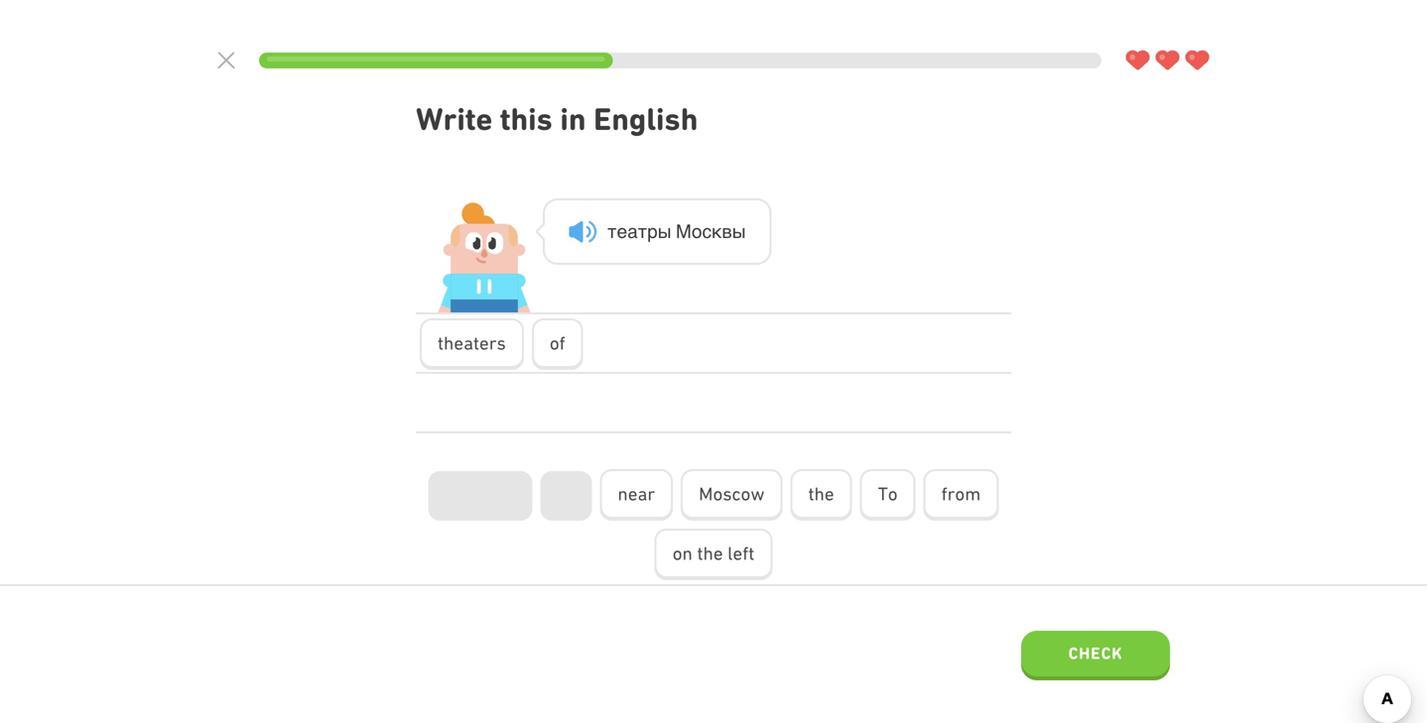 Task type: vqa. For each thing, say whether or not it's contained in the screenshot.
в
yes



Task type: locate. For each thing, give the bounding box(es) containing it.
ы right к
[[732, 221, 746, 242]]

to
[[878, 483, 898, 505]]

progress bar
[[259, 53, 1102, 68]]

0 horizontal spatial ы
[[658, 221, 671, 242]]

1 ы from the left
[[658, 221, 671, 242]]

0 vertical spatial the
[[808, 483, 834, 505]]

т right е
[[638, 221, 647, 242]]

1 horizontal spatial ы
[[732, 221, 746, 242]]

1 horizontal spatial т
[[638, 221, 647, 242]]

near button
[[600, 469, 673, 521]]

from
[[941, 483, 981, 505]]

т
[[607, 221, 617, 242], [638, 221, 647, 242]]

а
[[627, 221, 638, 242]]

с
[[702, 221, 712, 242]]

write this in english
[[416, 101, 698, 137]]

theaters button
[[420, 319, 524, 370]]

ы for в
[[732, 221, 746, 242]]

0 horizontal spatial т
[[607, 221, 617, 242]]

the inside button
[[808, 483, 834, 505]]

the right the on
[[697, 543, 723, 564]]

theaters
[[438, 333, 506, 354]]

the inside button
[[697, 543, 723, 564]]

т е а т р ы
[[607, 221, 671, 242]]

the button
[[790, 469, 852, 521]]

1 vertical spatial the
[[697, 543, 723, 564]]

in
[[560, 101, 586, 137]]

р
[[647, 221, 658, 242]]

т left the а
[[607, 221, 617, 242]]

the
[[808, 483, 834, 505], [697, 543, 723, 564]]

в
[[722, 221, 732, 242]]

м о с к в ы
[[676, 221, 746, 242]]

ы for р
[[658, 221, 671, 242]]

0 horizontal spatial the
[[697, 543, 723, 564]]

moscow
[[699, 483, 765, 505]]

write
[[416, 101, 493, 137]]

1 т from the left
[[607, 221, 617, 242]]

2 ы from the left
[[732, 221, 746, 242]]

1 horizontal spatial the
[[808, 483, 834, 505]]

to button
[[860, 469, 916, 521]]

2 т from the left
[[638, 221, 647, 242]]

the left to
[[808, 483, 834, 505]]

left
[[728, 543, 755, 564]]

this
[[500, 101, 553, 137]]

ы left м
[[658, 221, 671, 242]]

ы
[[658, 221, 671, 242], [732, 221, 746, 242]]



Task type: describe. For each thing, give the bounding box(es) containing it.
check button
[[1021, 631, 1170, 681]]

moscow button
[[681, 469, 783, 521]]

english
[[594, 101, 698, 137]]

on
[[673, 543, 693, 564]]

м
[[676, 221, 692, 242]]

from button
[[924, 469, 999, 521]]

near
[[618, 483, 655, 505]]

к
[[712, 221, 722, 242]]

on the left
[[673, 543, 755, 564]]

on the left button
[[655, 529, 772, 580]]

of
[[550, 333, 565, 354]]

of button
[[532, 319, 583, 370]]

о
[[692, 221, 702, 242]]

check
[[1068, 644, 1123, 663]]

е
[[617, 221, 627, 242]]



